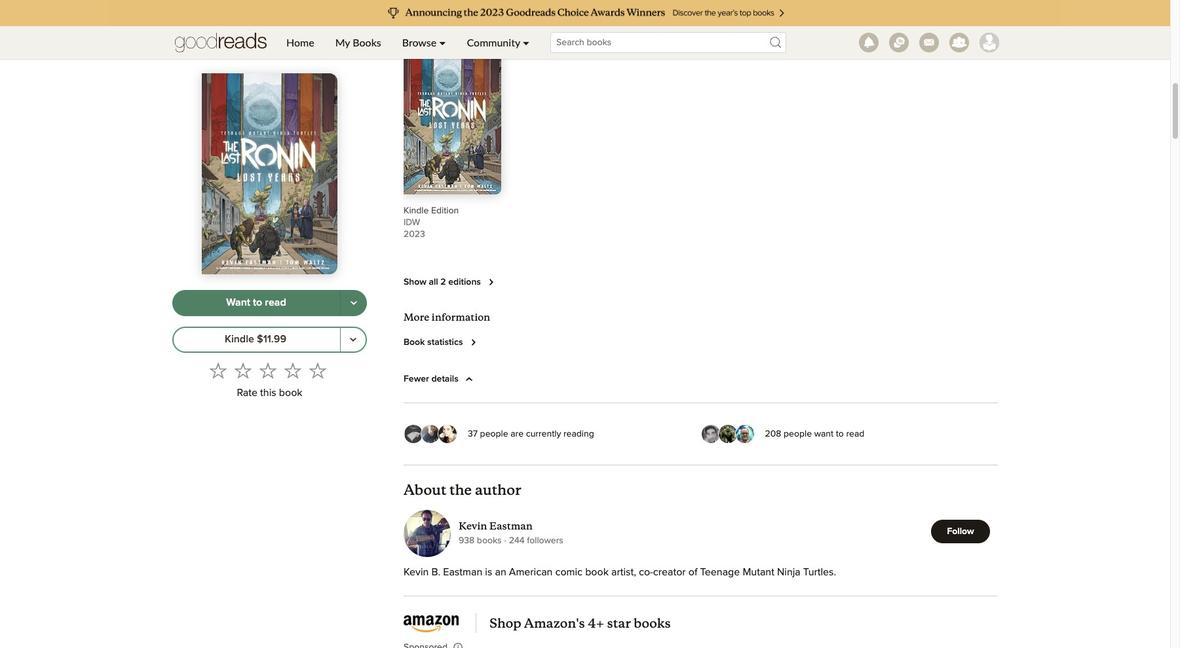 Task type: vqa. For each thing, say whether or not it's contained in the screenshot.
Interest
no



Task type: locate. For each thing, give the bounding box(es) containing it.
kevin eastman link
[[459, 520, 564, 534]]

2
[[441, 278, 446, 287]]

2 ▾ from the left
[[523, 36, 530, 49]]

1 vertical spatial book
[[585, 568, 609, 578]]

1 horizontal spatial read
[[847, 430, 865, 439]]

1 more from the top
[[404, 18, 430, 30]]

0 vertical spatial kevin
[[459, 520, 487, 533]]

editions right 2
[[448, 278, 481, 287]]

follow button
[[931, 520, 990, 544]]

editions
[[432, 18, 471, 30], [448, 278, 481, 287]]

more up browse
[[404, 18, 430, 30]]

kindle $11.99 link
[[172, 327, 341, 353]]

0 vertical spatial to
[[253, 298, 262, 308]]

are
[[511, 430, 524, 439]]

0 horizontal spatial kevin
[[404, 568, 429, 578]]

about
[[404, 482, 447, 500]]

1 vertical spatial eastman
[[443, 568, 483, 578]]

rate 2 out of 5 image
[[234, 362, 251, 379]]

0 vertical spatial eastman
[[490, 520, 533, 533]]

Search by book title or ISBN text field
[[551, 32, 787, 53]]

2 people from the left
[[784, 430, 812, 439]]

kindle up idw
[[404, 207, 429, 216]]

editions up 'browse ▾'
[[432, 18, 471, 30]]

want
[[815, 430, 834, 439]]

0 vertical spatial kindle
[[404, 207, 429, 216]]

book statistics link
[[404, 335, 481, 351]]

rate this book
[[237, 388, 303, 398]]

eastman up 244
[[490, 520, 533, 533]]

938 books
[[459, 537, 502, 546]]

None search field
[[540, 32, 797, 53]]

profile image for test dummy. image
[[980, 33, 1000, 52]]

▾ for community ▾
[[523, 36, 530, 49]]

book
[[279, 388, 303, 398], [585, 568, 609, 578]]

shop amazon's 4+ star books
[[490, 616, 671, 633]]

1 vertical spatial kindle
[[225, 335, 254, 345]]

my
[[335, 36, 350, 49]]

1 horizontal spatial people
[[784, 430, 812, 439]]

1 vertical spatial to
[[836, 430, 844, 439]]

people right 208
[[784, 430, 812, 439]]

2 more from the top
[[404, 312, 430, 324]]

1 people from the left
[[480, 430, 508, 439]]

of
[[689, 568, 698, 578]]

kevin left 'b.'
[[404, 568, 429, 578]]

books down kevin eastman
[[477, 537, 502, 546]]

▾ for browse ▾
[[439, 36, 446, 49]]

artist,
[[612, 568, 636, 578]]

208
[[765, 430, 782, 439]]

browse ▾
[[402, 36, 446, 49]]

kindle
[[404, 207, 429, 216], [225, 335, 254, 345]]

1 horizontal spatial ▾
[[523, 36, 530, 49]]

amazon logo image
[[404, 616, 463, 634]]

ninja
[[777, 568, 801, 578]]

0 horizontal spatial kindle
[[225, 335, 254, 345]]

creator
[[653, 568, 686, 578]]

read right want
[[847, 430, 865, 439]]

kevin
[[459, 520, 487, 533], [404, 568, 429, 578]]

0 horizontal spatial people
[[480, 430, 508, 439]]

1 horizontal spatial eastman
[[490, 520, 533, 533]]

eastman left is
[[443, 568, 483, 578]]

an
[[495, 568, 507, 578]]

books right 'star'
[[634, 616, 671, 633]]

about the author
[[404, 482, 522, 500]]

amazon's
[[524, 616, 585, 633]]

0 horizontal spatial read
[[265, 298, 286, 308]]

people for 37
[[480, 430, 508, 439]]

▾ right community
[[523, 36, 530, 49]]

books
[[477, 537, 502, 546], [634, 616, 671, 633]]

book left artist, at the right bottom of page
[[585, 568, 609, 578]]

1 ▾ from the left
[[439, 36, 446, 49]]

▾ down more editions on the left
[[439, 36, 446, 49]]

information
[[432, 312, 490, 324]]

2023
[[404, 230, 425, 240]]

more up the book
[[404, 312, 430, 324]]

show
[[404, 278, 427, 287]]

1 vertical spatial read
[[847, 430, 865, 439]]

0 horizontal spatial books
[[477, 537, 502, 546]]

all
[[429, 278, 438, 287]]

followers
[[527, 537, 564, 546]]

1 vertical spatial more
[[404, 312, 430, 324]]

1 horizontal spatial kindle
[[404, 207, 429, 216]]

more editions
[[404, 18, 471, 30]]

read up $11.99
[[265, 298, 286, 308]]

0 horizontal spatial ▾
[[439, 36, 446, 49]]

▾
[[439, 36, 446, 49], [523, 36, 530, 49]]

want
[[226, 298, 250, 308]]

this
[[260, 388, 276, 398]]

37
[[468, 430, 478, 439]]

kindle edition idw 2023
[[404, 207, 459, 240]]

37 people are currently reading
[[468, 430, 594, 439]]

0 vertical spatial editions
[[432, 18, 471, 30]]

kindle up rate 2 out of 5 image
[[225, 335, 254, 345]]

1 vertical spatial kevin
[[404, 568, 429, 578]]

discover the winners for the best books of the year in the 2023 goodreads choice awards image
[[109, 0, 1062, 26]]

want to read
[[226, 298, 286, 308]]

turtles.
[[804, 568, 837, 578]]

$11.99
[[257, 335, 286, 345]]

people right 37
[[480, 430, 508, 439]]

208 people want to read
[[765, 430, 865, 439]]

kindle inside the "kindle edition idw 2023"
[[404, 207, 429, 216]]

1 horizontal spatial books
[[634, 616, 671, 633]]

4+
[[588, 616, 605, 633]]

statistics
[[427, 338, 463, 348]]

rate
[[237, 388, 258, 398]]

0 horizontal spatial book
[[279, 388, 303, 398]]

is
[[485, 568, 493, 578]]

1 horizontal spatial to
[[836, 430, 844, 439]]

to inside "button"
[[253, 298, 262, 308]]

home
[[286, 36, 314, 49]]

read
[[265, 298, 286, 308], [847, 430, 865, 439]]

book down the rate 4 out of 5 icon
[[279, 388, 303, 398]]

profile image for kevin eastman. image
[[404, 511, 451, 558]]

more
[[404, 18, 430, 30], [404, 312, 430, 324]]

0 vertical spatial book
[[279, 388, 303, 398]]

people
[[480, 430, 508, 439], [784, 430, 812, 439]]

home image
[[175, 26, 267, 59]]

0 vertical spatial more
[[404, 18, 430, 30]]

details
[[432, 375, 459, 384]]

kevin for kevin eastman
[[459, 520, 487, 533]]

eastman
[[490, 520, 533, 533], [443, 568, 483, 578]]

kevin b. eastman is an american comic book artist, co-creator of teenage mutant ninja turtles.
[[404, 568, 837, 578]]

kevin up 938
[[459, 520, 487, 533]]

to
[[253, 298, 262, 308], [836, 430, 844, 439]]

rating 0 out of 5 group
[[205, 358, 330, 383]]

my books link
[[325, 26, 392, 59]]

browse
[[402, 36, 437, 49]]

1 horizontal spatial kevin
[[459, 520, 487, 533]]

kindle for kindle $11.99
[[225, 335, 254, 345]]

0 horizontal spatial to
[[253, 298, 262, 308]]

idw
[[404, 219, 420, 228]]

0 vertical spatial read
[[265, 298, 286, 308]]

currently
[[526, 430, 561, 439]]

0 horizontal spatial eastman
[[443, 568, 483, 578]]



Task type: describe. For each thing, give the bounding box(es) containing it.
browse ▾ link
[[392, 26, 457, 59]]

show all 2 editions
[[404, 278, 481, 287]]

book cover image
[[404, 51, 502, 195]]

shop
[[490, 616, 521, 633]]

book
[[404, 338, 425, 348]]

kevin for kevin b. eastman is an american comic book artist, co-creator of teenage mutant ninja turtles.
[[404, 568, 429, 578]]

american
[[509, 568, 553, 578]]

fewer details
[[404, 375, 459, 384]]

more for more information
[[404, 312, 430, 324]]

b.
[[432, 568, 441, 578]]

co-
[[639, 568, 653, 578]]

reading
[[564, 430, 594, 439]]

more information
[[404, 312, 490, 324]]

rate 4 out of 5 image
[[284, 362, 301, 379]]

the
[[450, 482, 472, 500]]

244
[[509, 537, 525, 546]]

home link
[[276, 26, 325, 59]]

my books
[[335, 36, 381, 49]]

rate 3 out of 5 image
[[259, 362, 276, 379]]

kindle $11.99
[[225, 335, 286, 345]]

1 vertical spatial books
[[634, 616, 671, 633]]

fewer details button
[[404, 372, 477, 388]]

show all 2 editions link
[[404, 275, 499, 291]]

want to read button
[[172, 290, 341, 316]]

book inside rate this book element
[[279, 388, 303, 398]]

kevin eastman
[[459, 520, 533, 533]]

community ▾
[[467, 36, 530, 49]]

follow
[[947, 528, 974, 537]]

1 horizontal spatial book
[[585, 568, 609, 578]]

fewer
[[404, 375, 429, 384]]

0 vertical spatial books
[[477, 537, 502, 546]]

comic
[[556, 568, 583, 578]]

rate this book element
[[172, 358, 367, 404]]

rate 5 out of 5 image
[[309, 362, 326, 379]]

community ▾ link
[[457, 26, 540, 59]]

more for more editions
[[404, 18, 430, 30]]

books
[[353, 36, 381, 49]]

author
[[475, 482, 522, 500]]

kindle for kindle edition idw 2023
[[404, 207, 429, 216]]

read inside "button"
[[265, 298, 286, 308]]

mutant
[[743, 568, 775, 578]]

community
[[467, 36, 520, 49]]

rate 1 out of 5 image
[[209, 362, 226, 379]]

244 followers
[[509, 537, 564, 546]]

why am i seeing this ad? click link to learn more. image
[[453, 644, 464, 649]]

1 vertical spatial editions
[[448, 278, 481, 287]]

people for 208
[[784, 430, 812, 439]]

edition
[[431, 207, 459, 216]]

938
[[459, 537, 475, 546]]

teenage
[[700, 568, 740, 578]]

book statistics
[[404, 338, 463, 348]]

star
[[607, 616, 631, 633]]



